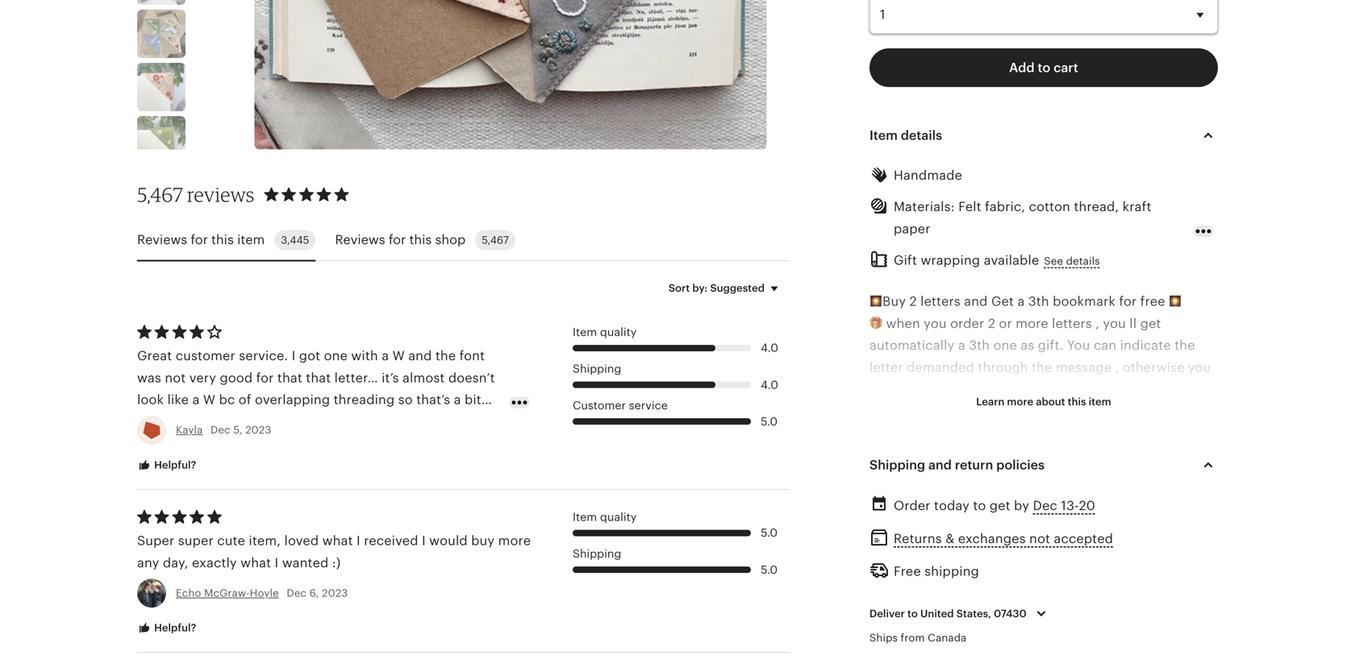 Task type: vqa. For each thing, say whether or not it's contained in the screenshot.


Task type: locate. For each thing, give the bounding box(es) containing it.
2 reviews from the left
[[335, 233, 385, 247]]

teachers,
[[1076, 646, 1134, 660]]

1 horizontal spatial as
[[1021, 339, 1035, 353]]

the down deliver
[[885, 624, 908, 638]]

2
[[910, 295, 917, 309], [988, 317, 996, 331]]

the left font
[[436, 349, 456, 364]]

reviews down 5,467 reviews
[[137, 233, 187, 247]]

0 horizontal spatial that
[[278, 371, 303, 386]]

1 horizontal spatial item
[[1089, 396, 1112, 409]]

2 up when
[[910, 295, 917, 309]]

you
[[924, 317, 947, 331], [1104, 317, 1127, 331], [1189, 361, 1212, 375]]

it's right 5,
[[252, 415, 270, 430]]

w up almost
[[393, 349, 405, 364]]

and down each
[[870, 448, 894, 463]]

1 horizontal spatial 2
[[988, 317, 996, 331]]

0 vertical spatial quality
[[600, 326, 637, 339]]

1 horizontal spatial or
[[1139, 624, 1152, 638]]

helpful?
[[152, 459, 196, 472], [152, 623, 196, 635]]

3th right 'get'
[[1029, 295, 1050, 309]]

very
[[189, 371, 216, 386], [273, 415, 300, 430], [1073, 580, 1100, 595]]

0 horizontal spatial are
[[870, 492, 890, 507]]

but inside ▶ each bookmark is hand-stitched, made of felt cloth and kraft paper, a creative gift for book lovers. ▶ the bookmark has 4 designs to choose from, which are spring/summer/autumn/winter ▶ these personalized hand embroidery corner bookmarks are not only used as page numbers and book decorations, but also suitable for jewelry making and diy craft accessories, it is a very meaningful lucky bookmarks. ▶ the bookmark is a practical gift for men or women, it can be used as a gift for friends, teachers, and readin
[[988, 558, 1009, 573]]

would
[[429, 534, 468, 549]]

1 horizontal spatial 3th
[[1029, 295, 1050, 309]]

helpful? button down the echo in the bottom of the page
[[125, 614, 208, 644]]

that's
[[417, 393, 450, 408]]

making
[[1164, 558, 1211, 573]]

item for 5.0
[[573, 511, 597, 524]]

1 vertical spatial book
[[870, 558, 901, 573]]

practical
[[1002, 624, 1058, 638]]

not down personalized
[[966, 536, 987, 551]]

to left cart
[[1038, 60, 1051, 75]]

not inside great customer service.   i got one with a w and the font was not very good for that that letter… it's almost doesn't look like a w bc of overlapping threading so that's a bit disappointing but it's very cute otherwise.
[[165, 371, 186, 386]]

w
[[393, 349, 405, 364], [203, 393, 216, 408]]

1 vertical spatial 2023
[[322, 588, 348, 600]]

more left .
[[1008, 396, 1034, 409]]

0 vertical spatial 5,467
[[137, 183, 183, 206]]

or right men in the right of the page
[[1139, 624, 1152, 638]]

0 vertical spatial 4.0
[[761, 342, 779, 355]]

0 horizontal spatial w
[[203, 393, 216, 408]]

2 horizontal spatial gift
[[1061, 624, 1083, 638]]

2 helpful? from the top
[[152, 623, 196, 635]]

lovers.
[[1119, 448, 1161, 463]]

it down also
[[1037, 580, 1045, 595]]

personalized embroidery felt bookmarks letters handmade image 9 image
[[137, 63, 186, 112]]

1 quality from the top
[[600, 326, 637, 339]]

bookmark
[[1053, 295, 1116, 309], [919, 426, 982, 441], [912, 470, 975, 485], [912, 624, 975, 638]]

0 horizontal spatial 2
[[910, 295, 917, 309]]

cute down overlapping
[[304, 415, 332, 430]]

3th down order
[[969, 339, 990, 353]]

shipping for 5.0
[[573, 548, 622, 561]]

gift up friends,
[[1061, 624, 1083, 638]]

exchanges
[[959, 532, 1026, 547]]

diy
[[897, 580, 918, 595]]

to up from
[[908, 608, 918, 620]]

corner
[[1122, 514, 1163, 529]]

🎁
[[870, 317, 883, 331]]

letters up the you
[[1052, 317, 1093, 331]]

0 horizontal spatial it's
[[252, 415, 270, 430]]

tab list containing reviews for this item
[[137, 221, 791, 262]]

1 vertical spatial it's
[[252, 415, 270, 430]]

this down reviews
[[211, 233, 234, 247]]

tab list
[[137, 221, 791, 262]]

1 helpful? button from the top
[[125, 451, 208, 481]]

gift up designs
[[1038, 448, 1060, 463]]

item for 4.0
[[573, 326, 597, 339]]

get right ll
[[1141, 317, 1162, 331]]

0 vertical spatial helpful?
[[152, 459, 196, 472]]

learn
[[977, 396, 1005, 409]]

1 horizontal spatial w
[[393, 349, 405, 364]]

item details button
[[855, 116, 1233, 155]]

▶ up bookmarks
[[870, 470, 881, 485]]

0 horizontal spatial reviews
[[137, 233, 187, 247]]

hand-
[[999, 426, 1035, 441]]

1 vertical spatial shipping
[[870, 458, 926, 473]]

0 vertical spatial more
[[1016, 317, 1049, 331]]

reviews
[[137, 233, 187, 247], [335, 233, 385, 247]]

2 vertical spatial very
[[1073, 580, 1100, 595]]

0 vertical spatial kraft
[[1123, 200, 1152, 214]]

1 vertical spatial 3th
[[969, 339, 990, 353]]

get left by
[[990, 499, 1011, 514]]

,
[[1096, 317, 1100, 331], [1116, 361, 1120, 375]]

for down 5,467 reviews
[[191, 233, 208, 247]]

free
[[1141, 295, 1166, 309]]

1 vertical spatial helpful? button
[[125, 614, 208, 644]]

1 vertical spatial get
[[990, 499, 1011, 514]]

used down hand
[[1021, 536, 1051, 551]]

2 that from the left
[[306, 371, 331, 386]]

2 item quality from the top
[[573, 511, 637, 524]]

shipping
[[925, 565, 980, 579]]

bookmark up paper,
[[919, 426, 982, 441]]

indicate
[[1121, 339, 1172, 353]]

kraft inside ▶ each bookmark is hand-stitched, made of felt cloth and kraft paper, a creative gift for book lovers. ▶ the bookmark has 4 designs to choose from, which are spring/summer/autumn/winter ▶ these personalized hand embroidery corner bookmarks are not only used as page numbers and book decorations, but also suitable for jewelry making and diy craft accessories, it is a very meaningful lucky bookmarks. ▶ the bookmark is a practical gift for men or women, it can be used as a gift for friends, teachers, and readin
[[897, 448, 926, 463]]

0 horizontal spatial 2023
[[245, 425, 271, 437]]

0 vertical spatial are
[[870, 492, 890, 507]]

handmade
[[894, 168, 963, 183]]

0 vertical spatial item
[[237, 233, 265, 247]]

1 horizontal spatial this
[[410, 233, 432, 247]]

for up ll
[[1120, 295, 1137, 309]]

learn more about this item
[[977, 396, 1112, 409]]

1 horizontal spatial letters
[[1052, 317, 1093, 331]]

1 5.0 from the top
[[761, 415, 778, 428]]

1 horizontal spatial book
[[1084, 448, 1116, 463]]

5,467 for 5,467 reviews
[[137, 183, 183, 206]]

one up through
[[994, 339, 1018, 353]]

2 4.0 from the top
[[761, 379, 779, 392]]

2 ▶ from the top
[[870, 470, 881, 485]]

0 vertical spatial what
[[322, 534, 353, 549]]

used
[[1021, 536, 1051, 551], [916, 646, 946, 660]]

2 quality from the top
[[600, 511, 637, 524]]

gift down states,
[[978, 646, 1000, 660]]

returns & exchanges not accepted button
[[894, 528, 1114, 551]]

helpful? down the echo in the bottom of the page
[[152, 623, 196, 635]]

1 vertical spatial it
[[1209, 624, 1218, 638]]

2023 right the 6,
[[322, 588, 348, 600]]

1 vertical spatial helpful?
[[152, 623, 196, 635]]

return
[[955, 458, 994, 473]]

a
[[1018, 295, 1025, 309], [959, 339, 966, 353], [382, 349, 389, 364], [944, 383, 952, 397], [192, 393, 200, 408], [454, 393, 461, 408], [973, 448, 980, 463], [1062, 580, 1070, 595], [992, 624, 999, 638], [967, 646, 974, 660]]

w left bc
[[203, 393, 216, 408]]

of left felt
[[1133, 426, 1146, 441]]

deliver to united states, 07430
[[870, 608, 1027, 620]]

2 vertical spatial item
[[573, 511, 597, 524]]

not up like
[[165, 371, 186, 386]]

get inside 🎇buy 2 letters and get a 3th bookmark for free 🎇 🎁 when you order 2 or more letters , you ll get automatically a 3th one as gift. you can indicate the letter demanded through the message , otherwise you will receive a random one .
[[1141, 317, 1162, 331]]

kraft inside 'materials: felt fabric, cotton thread, kraft paper'
[[1123, 200, 1152, 214]]

day,
[[163, 556, 188, 571]]

and inside great customer service.   i got one with a w and the font was not very good for that that letter… it's almost doesn't look like a w bc of overlapping threading so that's a bit disappointing but it's very cute otherwise.
[[408, 349, 432, 364]]

for down practical
[[1003, 646, 1021, 660]]

but up accessories,
[[988, 558, 1009, 573]]

2 vertical spatial as
[[950, 646, 964, 660]]

it
[[1037, 580, 1045, 595], [1209, 624, 1218, 638]]

any
[[137, 556, 159, 571]]

is down suitable
[[1049, 580, 1059, 595]]

0 horizontal spatial the
[[436, 349, 456, 364]]

0 vertical spatial w
[[393, 349, 405, 364]]

book
[[1084, 448, 1116, 463], [870, 558, 901, 573]]

and left diy
[[870, 580, 894, 595]]

to inside dropdown button
[[908, 608, 918, 620]]

can down ships
[[870, 646, 893, 660]]

4.0 for shipping
[[761, 379, 779, 392]]

5,
[[233, 425, 243, 437]]

1 vertical spatial cute
[[217, 534, 245, 549]]

0 vertical spatial 5.0
[[761, 415, 778, 428]]

a right like
[[192, 393, 200, 408]]

what up :)
[[322, 534, 353, 549]]

letter…
[[335, 371, 378, 386]]

but inside great customer service.   i got one with a w and the font was not very good for that that letter… it's almost doesn't look like a w bc of overlapping threading so that's a bit disappointing but it's very cute otherwise.
[[228, 415, 249, 430]]

echo mcgraw-hoyle dec 6, 2023
[[176, 588, 348, 600]]

free
[[894, 565, 921, 579]]

, right message
[[1116, 361, 1120, 375]]

0 vertical spatial of
[[239, 393, 251, 408]]

as inside 🎇buy 2 letters and get a 3th bookmark for free 🎇 🎁 when you order 2 or more letters , you ll get automatically a 3th one as gift. you can indicate the letter demanded through the message , otherwise you will receive a random one .
[[1021, 339, 1035, 353]]

accessories,
[[955, 580, 1033, 595]]

helpful? down kayla in the bottom left of the page
[[152, 459, 196, 472]]

not inside button
[[1030, 532, 1051, 547]]

helpful? for 4.0
[[152, 459, 196, 472]]

5,467 for 5,467
[[482, 234, 509, 246]]

0 horizontal spatial you
[[924, 317, 947, 331]]

exactly
[[192, 556, 237, 571]]

1 horizontal spatial but
[[988, 558, 1009, 573]]

states,
[[957, 608, 992, 620]]

0 vertical spatial used
[[1021, 536, 1051, 551]]

bookmark inside 🎇buy 2 letters and get a 3th bookmark for free 🎇 🎁 when you order 2 or more letters , you ll get automatically a 3th one as gift. you can indicate the letter demanded through the message , otherwise you will receive a random one .
[[1053, 295, 1116, 309]]

friends,
[[1024, 646, 1072, 660]]

0 vertical spatial is
[[985, 426, 995, 441]]

get
[[1141, 317, 1162, 331], [990, 499, 1011, 514]]

kraft right the thread,
[[1123, 200, 1152, 214]]

0 horizontal spatial can
[[870, 646, 893, 660]]

2 helpful? button from the top
[[125, 614, 208, 644]]

1 vertical spatial or
[[1139, 624, 1152, 638]]

not down hand
[[1030, 532, 1051, 547]]

0 vertical spatial 2
[[910, 295, 917, 309]]

it's
[[382, 371, 399, 386], [252, 415, 270, 430]]

1 vertical spatial dec
[[1033, 499, 1058, 514]]

book up choose
[[1084, 448, 1116, 463]]

and up making
[[1166, 536, 1190, 551]]

0 horizontal spatial cute
[[217, 534, 245, 549]]

this left shop
[[410, 233, 432, 247]]

1 vertical spatial item
[[1089, 396, 1112, 409]]

0 horizontal spatial kraft
[[897, 448, 926, 463]]

6,
[[310, 588, 319, 600]]

i inside great customer service.   i got one with a w and the font was not very good for that that letter… it's almost doesn't look like a w bc of overlapping threading so that's a bit disappointing but it's very cute otherwise.
[[292, 349, 296, 364]]

reviews right 3,445
[[335, 233, 385, 247]]

sort
[[669, 282, 690, 294]]

demanded
[[907, 361, 975, 375]]

1 vertical spatial the
[[885, 624, 908, 638]]

it right 'women,'
[[1209, 624, 1218, 638]]

available
[[984, 253, 1040, 268]]

0 vertical spatial helpful? button
[[125, 451, 208, 481]]

more up gift.
[[1016, 317, 1049, 331]]

super
[[178, 534, 214, 549]]

helpful? button for 4.0
[[125, 451, 208, 481]]

the inside great customer service.   i got one with a w and the font was not very good for that that letter… it's almost doesn't look like a w bc of overlapping threading so that's a bit disappointing but it's very cute otherwise.
[[436, 349, 456, 364]]

this
[[211, 233, 234, 247], [410, 233, 432, 247], [1068, 396, 1087, 409]]

helpful? button down kayla in the bottom left of the page
[[125, 451, 208, 481]]

1 vertical spatial ,
[[1116, 361, 1120, 375]]

0 vertical spatial ,
[[1096, 317, 1100, 331]]

2 horizontal spatial this
[[1068, 396, 1087, 409]]

1 horizontal spatial that
[[306, 371, 331, 386]]

0 vertical spatial the
[[885, 470, 908, 485]]

1 vertical spatial w
[[203, 393, 216, 408]]

you up automatically
[[924, 317, 947, 331]]

add to cart button
[[870, 48, 1219, 87]]

5,467 right shop
[[482, 234, 509, 246]]

or inside 🎇buy 2 letters and get a 3th bookmark for free 🎇 🎁 when you order 2 or more letters , you ll get automatically a 3th one as gift. you can indicate the letter demanded through the message , otherwise you will receive a random one .
[[999, 317, 1013, 331]]

as left gift.
[[1021, 339, 1035, 353]]

very down customer
[[189, 371, 216, 386]]

through
[[978, 361, 1029, 375]]

item left 3,445
[[237, 233, 265, 247]]

2 5.0 from the top
[[761, 527, 778, 540]]

of right bc
[[239, 393, 251, 408]]

quality for 5.0
[[600, 511, 637, 524]]

0 vertical spatial details
[[901, 128, 943, 143]]

a right with
[[382, 349, 389, 364]]

more right buy
[[498, 534, 531, 549]]

about
[[1036, 396, 1066, 409]]

for down service.
[[256, 371, 274, 386]]

are
[[870, 492, 890, 507], [943, 536, 963, 551]]

4.0 for item quality
[[761, 342, 779, 355]]

1 that from the left
[[278, 371, 303, 386]]

paper
[[894, 222, 931, 236]]

item quality for 5.0
[[573, 511, 637, 524]]

the up order
[[885, 470, 908, 485]]

deliver to united states, 07430 button
[[858, 598, 1063, 631]]

a down states,
[[967, 646, 974, 660]]

0 vertical spatial very
[[189, 371, 216, 386]]

0 vertical spatial but
[[228, 415, 249, 430]]

2 vertical spatial shipping
[[573, 548, 622, 561]]

the up otherwise
[[1175, 339, 1196, 353]]

of
[[239, 393, 251, 408], [1133, 426, 1146, 441]]

helpful? for 5.0
[[152, 623, 196, 635]]

a down 07430
[[992, 624, 999, 638]]

1 horizontal spatial used
[[1021, 536, 1051, 551]]

as down canada at the bottom of the page
[[950, 646, 964, 660]]

it's up so at the left bottom of the page
[[382, 371, 399, 386]]

dec left the 6,
[[287, 588, 307, 600]]

personalized embroidery felt bookmarks letters handmade image 10 image
[[137, 116, 186, 165]]

are up decorations,
[[943, 536, 963, 551]]

▶
[[870, 426, 881, 441], [870, 470, 881, 485], [870, 514, 881, 529], [870, 624, 881, 638]]

cute up exactly
[[217, 534, 245, 549]]

as up suitable
[[1055, 536, 1069, 551]]

from,
[[1134, 470, 1167, 485]]

accepted
[[1054, 532, 1114, 547]]

0 horizontal spatial get
[[990, 499, 1011, 514]]

1 vertical spatial is
[[1049, 580, 1059, 595]]

▶ left these at the bottom of the page
[[870, 514, 881, 529]]

dec right by
[[1033, 499, 1058, 514]]

returns & exchanges not accepted
[[894, 532, 1114, 547]]

1 horizontal spatial details
[[1067, 255, 1101, 268]]

1 horizontal spatial of
[[1133, 426, 1146, 441]]

0 vertical spatial shipping
[[573, 363, 622, 376]]

1 helpful? from the top
[[152, 459, 196, 472]]

is left hand-
[[985, 426, 995, 441]]

▶ down deliver
[[870, 624, 881, 638]]

or down 'get'
[[999, 317, 1013, 331]]

2 right order
[[988, 317, 996, 331]]

&
[[946, 532, 955, 547]]

for up the teachers,
[[1087, 624, 1104, 638]]

to up 13-
[[1068, 470, 1081, 485]]

🎇
[[1169, 295, 1182, 309]]

that down got
[[306, 371, 331, 386]]

1 the from the top
[[885, 470, 908, 485]]

a left bit
[[454, 393, 461, 408]]

not
[[165, 371, 186, 386], [1030, 532, 1051, 547], [966, 536, 987, 551]]

▶ left each
[[870, 426, 881, 441]]

is down states,
[[978, 624, 988, 638]]

letter
[[870, 361, 904, 375]]

1 4.0 from the top
[[761, 342, 779, 355]]

5,467 down personalized embroidery felt bookmarks letters handmade image 10 at the top left of page
[[137, 183, 183, 206]]

numbers
[[1107, 536, 1163, 551]]

are up these at the bottom of the page
[[870, 492, 890, 507]]

what
[[322, 534, 353, 549], [241, 556, 271, 571]]

hoyle
[[250, 588, 279, 600]]

you right otherwise
[[1189, 361, 1212, 375]]

today
[[935, 499, 970, 514]]

1 reviews from the left
[[137, 233, 187, 247]]

0 vertical spatial it's
[[382, 371, 399, 386]]

that
[[278, 371, 303, 386], [306, 371, 331, 386]]

🎇buy
[[870, 295, 906, 309]]

see details link
[[1045, 254, 1101, 269]]

0 horizontal spatial 5,467
[[137, 183, 183, 206]]

2 the from the top
[[885, 624, 908, 638]]

details right see
[[1067, 255, 1101, 268]]

very down suitable
[[1073, 580, 1100, 595]]

1 vertical spatial 5,467
[[482, 234, 509, 246]]

1 item quality from the top
[[573, 326, 637, 339]]

look
[[137, 393, 164, 408]]

1 horizontal spatial ,
[[1116, 361, 1120, 375]]

1 horizontal spatial dec
[[287, 588, 307, 600]]

bookmark down see details link
[[1053, 295, 1116, 309]]

details
[[901, 128, 943, 143], [1067, 255, 1101, 268]]

5,467 reviews
[[137, 183, 255, 206]]

customer
[[176, 349, 236, 364]]

by:
[[693, 282, 708, 294]]

i down item,
[[275, 556, 279, 571]]

1 horizontal spatial the
[[1032, 361, 1053, 375]]

1 horizontal spatial kraft
[[1123, 200, 1152, 214]]

1 vertical spatial kraft
[[897, 448, 926, 463]]

personalized embroidery felt bookmarks letters handmade image 8 image
[[137, 10, 186, 58]]

the
[[1175, 339, 1196, 353], [436, 349, 456, 364], [1032, 361, 1053, 375]]

5,467 inside 'tab list'
[[482, 234, 509, 246]]



Task type: describe. For each thing, give the bounding box(es) containing it.
disappointing
[[137, 415, 224, 430]]

item inside dropdown button
[[870, 128, 898, 143]]

customer
[[573, 399, 626, 412]]

a up has
[[973, 448, 980, 463]]

0 horizontal spatial what
[[241, 556, 271, 571]]

add
[[1010, 60, 1035, 75]]

this inside dropdown button
[[1068, 396, 1087, 409]]

0 vertical spatial letters
[[921, 295, 961, 309]]

0 horizontal spatial as
[[950, 646, 964, 660]]

1 horizontal spatial 2023
[[322, 588, 348, 600]]

kayla dec 5, 2023
[[176, 425, 271, 437]]

0 horizontal spatial very
[[189, 371, 216, 386]]

automatically
[[870, 339, 955, 353]]

so
[[398, 393, 413, 408]]

for inside great customer service.   i got one with a w and the font was not very good for that that letter… it's almost doesn't look like a w bc of overlapping threading so that's a bit disappointing but it's very cute otherwise.
[[256, 371, 274, 386]]

for left shop
[[389, 233, 406, 247]]

1 vertical spatial very
[[273, 415, 300, 430]]

shipping inside dropdown button
[[870, 458, 926, 473]]

lucky
[[1178, 580, 1212, 595]]

received
[[364, 534, 418, 549]]

helpful? button for 5.0
[[125, 614, 208, 644]]

felt
[[959, 200, 982, 214]]

0 vertical spatial 3th
[[1029, 295, 1050, 309]]

cloth
[[1173, 426, 1206, 441]]

details inside item details dropdown button
[[901, 128, 943, 143]]

kayla
[[176, 425, 203, 437]]

for down "stitched,"
[[1063, 448, 1081, 463]]

1 vertical spatial gift
[[1061, 624, 1083, 638]]

meaningful
[[1104, 580, 1175, 595]]

a right 'get'
[[1018, 295, 1025, 309]]

spring/summer/autumn/winter
[[893, 492, 1086, 507]]

a down order
[[959, 339, 966, 353]]

and down 'women,'
[[1138, 646, 1162, 660]]

1 horizontal spatial it
[[1209, 624, 1218, 638]]

creative
[[984, 448, 1034, 463]]

0 horizontal spatial it
[[1037, 580, 1045, 595]]

reviews
[[187, 183, 255, 206]]

super
[[137, 534, 175, 549]]

thread,
[[1074, 200, 1120, 214]]

1 ▶ from the top
[[870, 426, 881, 441]]

more inside learn more about this item dropdown button
[[1008, 396, 1034, 409]]

4 ▶ from the top
[[870, 624, 881, 638]]

you
[[1068, 339, 1091, 353]]

only
[[991, 536, 1017, 551]]

0 horizontal spatial book
[[870, 558, 901, 573]]

ships
[[870, 633, 898, 645]]

bookmark down paper,
[[912, 470, 975, 485]]

to inside ▶ each bookmark is hand-stitched, made of felt cloth and kraft paper, a creative gift for book lovers. ▶ the bookmark has 4 designs to choose from, which are spring/summer/autumn/winter ▶ these personalized hand embroidery corner bookmarks are not only used as page numbers and book decorations, but also suitable for jewelry making and diy craft accessories, it is a very meaningful lucky bookmarks. ▶ the bookmark is a practical gift for men or women, it can be used as a gift for friends, teachers, and readin
[[1068, 470, 1081, 485]]

of inside ▶ each bookmark is hand-stitched, made of felt cloth and kraft paper, a creative gift for book lovers. ▶ the bookmark has 4 designs to choose from, which are spring/summer/autumn/winter ▶ these personalized hand embroidery corner bookmarks are not only used as page numbers and book decorations, but also suitable for jewelry making and diy craft accessories, it is a very meaningful lucky bookmarks. ▶ the bookmark is a practical gift for men or women, it can be used as a gift for friends, teachers, and readin
[[1133, 426, 1146, 441]]

for down the page
[[1095, 558, 1112, 573]]

service
[[629, 399, 668, 412]]

07430
[[994, 608, 1027, 620]]

kayla link
[[176, 425, 203, 437]]

shipping and return policies
[[870, 458, 1045, 473]]

great customer service.   i got one with a w and the font was not very good for that that letter… it's almost doesn't look like a w bc of overlapping threading so that's a bit disappointing but it's very cute otherwise.
[[137, 349, 495, 430]]

one left .
[[1008, 383, 1031, 397]]

to inside 'button'
[[1038, 60, 1051, 75]]

felt
[[1149, 426, 1170, 441]]

sort by: suggested button
[[657, 271, 796, 305]]

1 vertical spatial 2
[[988, 317, 996, 331]]

not inside ▶ each bookmark is hand-stitched, made of felt cloth and kraft paper, a creative gift for book lovers. ▶ the bookmark has 4 designs to choose from, which are spring/summer/autumn/winter ▶ these personalized hand embroidery corner bookmarks are not only used as page numbers and book decorations, but also suitable for jewelry making and diy craft accessories, it is a very meaningful lucky bookmarks. ▶ the bookmark is a practical gift for men or women, it can be used as a gift for friends, teachers, and readin
[[966, 536, 987, 551]]

hand
[[1010, 514, 1042, 529]]

random
[[955, 383, 1004, 397]]

of inside great customer service.   i got one with a w and the font was not very good for that that letter… it's almost doesn't look like a w bc of overlapping threading so that's a bit disappointing but it's very cute otherwise.
[[239, 393, 251, 408]]

service.
[[239, 349, 288, 364]]

a down suitable
[[1062, 580, 1070, 595]]

personalized embroidery felt bookmarks letters handmade image 7 image
[[137, 0, 186, 5]]

can inside 🎇buy 2 letters and get a 3th bookmark for free 🎇 🎁 when you order 2 or more letters , you ll get automatically a 3th one as gift. you can indicate the letter demanded through the message , otherwise you will receive a random one .
[[1094, 339, 1117, 353]]

or inside ▶ each bookmark is hand-stitched, made of felt cloth and kraft paper, a creative gift for book lovers. ▶ the bookmark has 4 designs to choose from, which are spring/summer/autumn/winter ▶ these personalized hand embroidery corner bookmarks are not only used as page numbers and book decorations, but also suitable for jewelry making and diy craft accessories, it is a very meaningful lucky bookmarks. ▶ the bookmark is a practical gift for men or women, it can be used as a gift for friends, teachers, and readin
[[1139, 624, 1152, 638]]

shipping for 4.0
[[573, 363, 622, 376]]

item inside 'tab list'
[[237, 233, 265, 247]]

2 vertical spatial dec
[[287, 588, 307, 600]]

cotton
[[1029, 200, 1071, 214]]

see
[[1045, 255, 1064, 268]]

was
[[137, 371, 161, 386]]

women,
[[1156, 624, 1206, 638]]

good
[[220, 371, 253, 386]]

1 horizontal spatial you
[[1104, 317, 1127, 331]]

2 vertical spatial is
[[978, 624, 988, 638]]

has
[[978, 470, 1000, 485]]

deliver
[[870, 608, 905, 620]]

quality for 4.0
[[600, 326, 637, 339]]

3 ▶ from the top
[[870, 514, 881, 529]]

bc
[[219, 393, 235, 408]]

order
[[894, 499, 931, 514]]

threading
[[334, 393, 395, 408]]

united
[[921, 608, 954, 620]]

can inside ▶ each bookmark is hand-stitched, made of felt cloth and kraft paper, a creative gift for book lovers. ▶ the bookmark has 4 designs to choose from, which are spring/summer/autumn/winter ▶ these personalized hand embroidery corner bookmarks are not only used as page numbers and book decorations, but also suitable for jewelry making and diy craft accessories, it is a very meaningful lucky bookmarks. ▶ the bookmark is a practical gift for men or women, it can be used as a gift for friends, teachers, and readin
[[870, 646, 893, 660]]

got
[[299, 349, 321, 364]]

echo
[[176, 588, 201, 600]]

embroidery
[[1045, 514, 1118, 529]]

2 horizontal spatial the
[[1175, 339, 1196, 353]]

for inside 🎇buy 2 letters and get a 3th bookmark for free 🎇 🎁 when you order 2 or more letters , you ll get automatically a 3th one as gift. you can indicate the letter demanded through the message , otherwise you will receive a random one .
[[1120, 295, 1137, 309]]

message
[[1056, 361, 1112, 375]]

1 vertical spatial are
[[943, 536, 963, 551]]

when
[[887, 317, 921, 331]]

this for item
[[211, 233, 234, 247]]

0 horizontal spatial gift
[[978, 646, 1000, 660]]

cart
[[1054, 60, 1079, 75]]

reviews for reviews for this item
[[137, 233, 187, 247]]

dec 13-20 button
[[1033, 495, 1096, 518]]

from
[[901, 633, 925, 645]]

i left would
[[422, 534, 426, 549]]

1 horizontal spatial it's
[[382, 371, 399, 386]]

which
[[1171, 470, 1209, 485]]

with
[[351, 349, 378, 364]]

0 horizontal spatial ,
[[1096, 317, 1100, 331]]

materials:
[[894, 200, 955, 214]]

3 5.0 from the top
[[761, 564, 778, 577]]

bookmark down deliver to united states, 07430 on the bottom of page
[[912, 624, 975, 638]]

4
[[1003, 470, 1012, 485]]

cute inside super super cute item, loved what i received i would buy more any day, exactly what i wanted :)
[[217, 534, 245, 549]]

reviews for reviews for this shop
[[335, 233, 385, 247]]

20
[[1079, 499, 1096, 514]]

more inside super super cute item, loved what i received i would buy more any day, exactly what i wanted :)
[[498, 534, 531, 549]]

1 horizontal spatial what
[[322, 534, 353, 549]]

will
[[870, 383, 891, 397]]

font
[[460, 349, 485, 364]]

2 horizontal spatial dec
[[1033, 499, 1058, 514]]

reviews for this shop
[[335, 233, 466, 247]]

2 horizontal spatial you
[[1189, 361, 1212, 375]]

0 horizontal spatial used
[[916, 646, 946, 660]]

5.0 for quality
[[761, 527, 778, 540]]

i left received
[[357, 534, 361, 549]]

suitable
[[1041, 558, 1091, 573]]

craft
[[922, 580, 951, 595]]

sort by: suggested
[[669, 282, 765, 294]]

details inside gift wrapping available see details
[[1067, 255, 1101, 268]]

very inside ▶ each bookmark is hand-stitched, made of felt cloth and kraft paper, a creative gift for book lovers. ▶ the bookmark has 4 designs to choose from, which are spring/summer/autumn/winter ▶ these personalized hand embroidery corner bookmarks are not only used as page numbers and book decorations, but also suitable for jewelry making and diy craft accessories, it is a very meaningful lucky bookmarks. ▶ the bookmark is a practical gift for men or women, it can be used as a gift for friends, teachers, and readin
[[1073, 580, 1100, 595]]

ships from canada
[[870, 633, 967, 645]]

to up personalized
[[974, 499, 987, 514]]

0 vertical spatial book
[[1084, 448, 1116, 463]]

materials: felt fabric, cotton thread, kraft paper
[[894, 200, 1152, 236]]

personalized
[[926, 514, 1006, 529]]

great
[[137, 349, 172, 364]]

this for shop
[[410, 233, 432, 247]]

.
[[1035, 383, 1039, 397]]

0 horizontal spatial 3th
[[969, 339, 990, 353]]

3,445
[[281, 234, 309, 246]]

item inside learn more about this item dropdown button
[[1089, 396, 1112, 409]]

otherwise.
[[335, 415, 401, 430]]

item,
[[249, 534, 281, 549]]

designs
[[1015, 470, 1064, 485]]

more inside 🎇buy 2 letters and get a 3th bookmark for free 🎇 🎁 when you order 2 or more letters , you ll get automatically a 3th one as gift. you can indicate the letter demanded through the message , otherwise you will receive a random one .
[[1016, 317, 1049, 331]]

and inside 🎇buy 2 letters and get a 3th bookmark for free 🎇 🎁 when you order 2 or more letters , you ll get automatically a 3th one as gift. you can indicate the letter demanded through the message , otherwise you will receive a random one .
[[965, 295, 988, 309]]

and inside dropdown button
[[929, 458, 952, 473]]

wrapping
[[921, 253, 981, 268]]

1 vertical spatial letters
[[1052, 317, 1093, 331]]

0 vertical spatial gift
[[1038, 448, 1060, 463]]

2 horizontal spatial as
[[1055, 536, 1069, 551]]

5.0 for service
[[761, 415, 778, 428]]

0 horizontal spatial dec
[[211, 425, 231, 437]]

item quality for 4.0
[[573, 326, 637, 339]]

wanted
[[282, 556, 329, 571]]

a down demanded
[[944, 383, 952, 397]]

gift
[[894, 253, 918, 268]]

cute inside great customer service.   i got one with a w and the font was not very good for that that letter… it's almost doesn't look like a w bc of overlapping threading so that's a bit disappointing but it's very cute otherwise.
[[304, 415, 332, 430]]

jewelry
[[1116, 558, 1161, 573]]

one inside great customer service.   i got one with a w and the font was not very good for that that letter… it's almost doesn't look like a w bc of overlapping threading so that's a bit disappointing but it's very cute otherwise.
[[324, 349, 348, 364]]

be
[[896, 646, 912, 660]]



